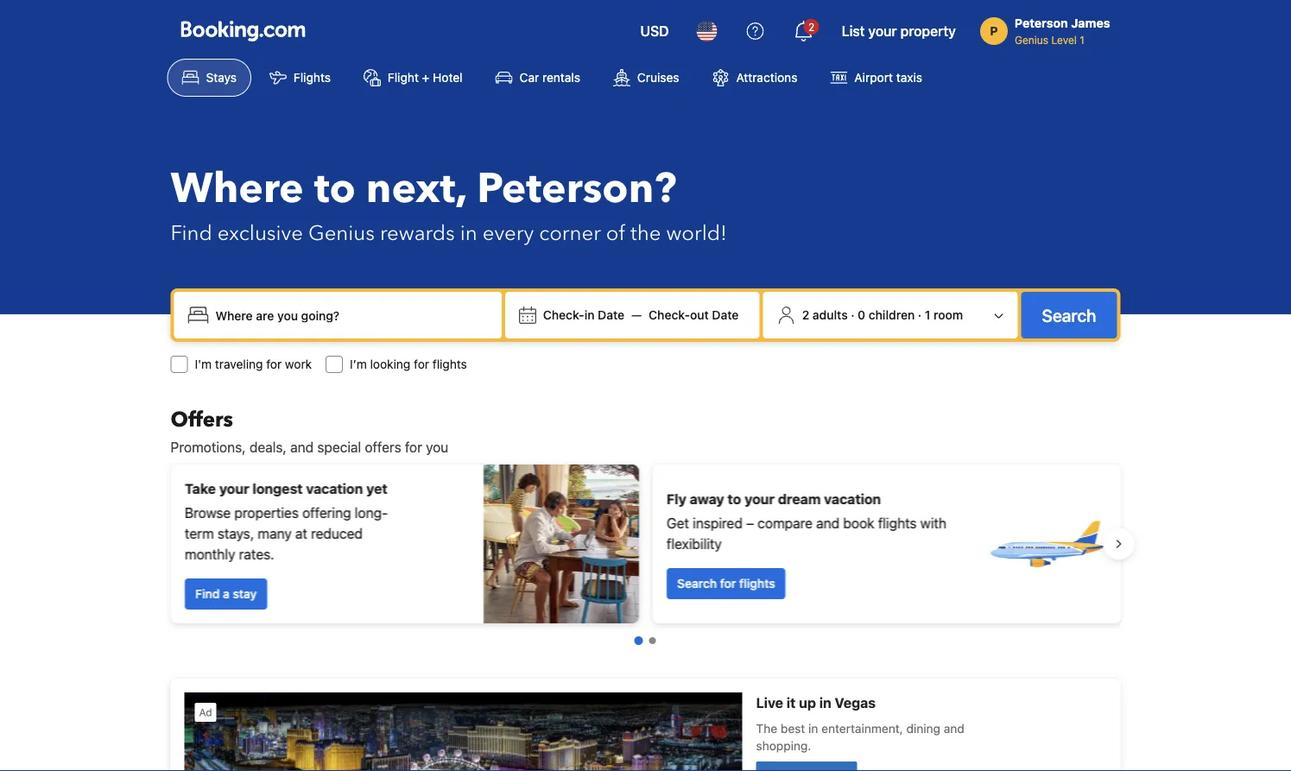 Task type: vqa. For each thing, say whether or not it's contained in the screenshot.
the 2 inside 2 checkbox
no



Task type: locate. For each thing, give the bounding box(es) containing it.
find down where
[[171, 219, 212, 248]]

0 vertical spatial to
[[314, 161, 356, 217]]

for down the flexibility at right bottom
[[720, 577, 736, 591]]

search for search
[[1043, 305, 1097, 325]]

your right take
[[219, 481, 249, 497]]

0 vertical spatial and
[[290, 439, 314, 456]]

your inside take your longest vacation yet browse properties offering long- term stays, many at reduced monthly rates.
[[219, 481, 249, 497]]

+
[[422, 70, 430, 85]]

every
[[483, 219, 534, 248]]

take your longest vacation yet image
[[484, 465, 639, 624]]

0 vertical spatial 1
[[1080, 34, 1085, 46]]

search
[[1043, 305, 1097, 325], [677, 577, 717, 591]]

airport taxis link
[[816, 59, 938, 97]]

date
[[598, 308, 625, 322], [712, 308, 739, 322]]

fly away to your dream vacation get inspired – compare and book flights with flexibility
[[667, 491, 947, 553]]

children
[[869, 308, 915, 322]]

search for flights
[[677, 577, 775, 591]]

term
[[185, 526, 214, 542]]

1 vertical spatial 1
[[925, 308, 931, 322]]

rentals
[[543, 70, 581, 85]]

get
[[667, 516, 689, 532]]

search inside button
[[1043, 305, 1097, 325]]

car rentals link
[[481, 59, 595, 97]]

0 horizontal spatial your
[[219, 481, 249, 497]]

check- right —
[[649, 308, 691, 322]]

·
[[851, 308, 855, 322], [919, 308, 922, 322]]

for
[[266, 357, 282, 372], [414, 357, 430, 372], [405, 439, 422, 456], [720, 577, 736, 591]]

flights
[[433, 357, 467, 372], [878, 516, 917, 532], [739, 577, 775, 591]]

0 vertical spatial search
[[1043, 305, 1097, 325]]

and inside fly away to your dream vacation get inspired – compare and book flights with flexibility
[[816, 516, 840, 532]]

vacation up 'book'
[[824, 491, 881, 508]]

1 vertical spatial genius
[[308, 219, 375, 248]]

find a stay
[[195, 587, 256, 601]]

your inside fly away to your dream vacation get inspired – compare and book flights with flexibility
[[745, 491, 775, 508]]

fly away to your dream vacation image
[[986, 484, 1107, 605]]

your right list
[[869, 23, 898, 39]]

0 vertical spatial genius
[[1015, 34, 1049, 46]]

1 inside button
[[925, 308, 931, 322]]

date left —
[[598, 308, 625, 322]]

take your longest vacation yet browse properties offering long- term stays, many at reduced monthly rates.
[[185, 481, 388, 563]]

0 horizontal spatial to
[[314, 161, 356, 217]]

0 vertical spatial in
[[460, 219, 478, 248]]

corner
[[539, 219, 601, 248]]

in left —
[[585, 308, 595, 322]]

flight + hotel link
[[349, 59, 478, 97]]

flights left with
[[878, 516, 917, 532]]

0 vertical spatial find
[[171, 219, 212, 248]]

2 left list
[[809, 21, 815, 33]]

1 left room
[[925, 308, 931, 322]]

your for take
[[219, 481, 249, 497]]

progress bar inside offers main content
[[635, 637, 656, 646]]

in left every
[[460, 219, 478, 248]]

find inside where to next, peterson? find exclusive genius rewards in every corner of the world!
[[171, 219, 212, 248]]

· left 0
[[851, 308, 855, 322]]

1 horizontal spatial vacation
[[824, 491, 881, 508]]

1 vertical spatial find
[[195, 587, 219, 601]]

1 vertical spatial and
[[816, 516, 840, 532]]

1 vertical spatial to
[[728, 491, 741, 508]]

world!
[[667, 219, 728, 248]]

longest
[[252, 481, 303, 497]]

next,
[[366, 161, 467, 217]]

1 horizontal spatial search
[[1043, 305, 1097, 325]]

–
[[746, 516, 754, 532]]

in
[[460, 219, 478, 248], [585, 308, 595, 322]]

rewards
[[380, 219, 455, 248]]

at
[[295, 526, 307, 542]]

and right deals,
[[290, 439, 314, 456]]

attractions link
[[698, 59, 813, 97]]

0 horizontal spatial in
[[460, 219, 478, 248]]

0 horizontal spatial 1
[[925, 308, 931, 322]]

0 horizontal spatial and
[[290, 439, 314, 456]]

1 horizontal spatial your
[[745, 491, 775, 508]]

0 horizontal spatial flights
[[433, 357, 467, 372]]

peterson james genius level 1
[[1015, 16, 1111, 46]]

2 · from the left
[[919, 308, 922, 322]]

usd
[[641, 23, 669, 39]]

vacation
[[306, 481, 363, 497], [824, 491, 881, 508]]

1 vertical spatial 2
[[803, 308, 810, 322]]

to
[[314, 161, 356, 217], [728, 491, 741, 508]]

for right looking
[[414, 357, 430, 372]]

flights inside search for flights link
[[739, 577, 775, 591]]

cruises
[[638, 70, 680, 85]]

peterson?
[[477, 161, 677, 217]]

2 inside button
[[803, 308, 810, 322]]

vacation up offering
[[306, 481, 363, 497]]

1 horizontal spatial in
[[585, 308, 595, 322]]

traveling
[[215, 357, 263, 372]]

1 horizontal spatial genius
[[1015, 34, 1049, 46]]

date right out
[[712, 308, 739, 322]]

advertisement region
[[171, 679, 1121, 772]]

to inside fly away to your dream vacation get inspired – compare and book flights with flexibility
[[728, 491, 741, 508]]

2 inside '2' dropdown button
[[809, 21, 815, 33]]

to left next,
[[314, 161, 356, 217]]

i'm
[[195, 357, 212, 372]]

long-
[[355, 505, 388, 522]]

find inside "link"
[[195, 587, 219, 601]]

1
[[1080, 34, 1085, 46], [925, 308, 931, 322]]

1 horizontal spatial date
[[712, 308, 739, 322]]

where
[[171, 161, 304, 217]]

2 vertical spatial flights
[[739, 577, 775, 591]]

2 horizontal spatial flights
[[878, 516, 917, 532]]

i'm
[[350, 357, 367, 372]]

to right away
[[728, 491, 741, 508]]

book
[[843, 516, 875, 532]]

many
[[258, 526, 291, 542]]

your account menu peterson james genius level 1 element
[[981, 8, 1118, 48]]

find left a
[[195, 587, 219, 601]]

your
[[869, 23, 898, 39], [219, 481, 249, 497], [745, 491, 775, 508]]

1 horizontal spatial check-
[[649, 308, 691, 322]]

0
[[858, 308, 866, 322]]

properties
[[234, 505, 298, 522]]

genius left rewards
[[308, 219, 375, 248]]

0 horizontal spatial genius
[[308, 219, 375, 248]]

where to next, peterson? find exclusive genius rewards in every corner of the world!
[[171, 161, 728, 248]]

0 horizontal spatial vacation
[[306, 481, 363, 497]]

cruises link
[[599, 59, 694, 97]]

region
[[157, 458, 1135, 631]]

0 horizontal spatial date
[[598, 308, 625, 322]]

flights down –
[[739, 577, 775, 591]]

1 horizontal spatial 1
[[1080, 34, 1085, 46]]

genius inside where to next, peterson? find exclusive genius rewards in every corner of the world!
[[308, 219, 375, 248]]

1 vertical spatial search
[[677, 577, 717, 591]]

flights
[[294, 70, 331, 85]]

in inside where to next, peterson? find exclusive genius rewards in every corner of the world!
[[460, 219, 478, 248]]

2 horizontal spatial your
[[869, 23, 898, 39]]

1 horizontal spatial to
[[728, 491, 741, 508]]

stays link
[[167, 59, 251, 97]]

genius down peterson
[[1015, 34, 1049, 46]]

out
[[691, 308, 709, 322]]

check-out date button
[[642, 300, 746, 331]]

offers
[[365, 439, 402, 456]]

flights right looking
[[433, 357, 467, 372]]

progress bar
[[635, 637, 656, 646]]

check-
[[543, 308, 585, 322], [649, 308, 691, 322]]

0 horizontal spatial search
[[677, 577, 717, 591]]

flight
[[388, 70, 419, 85]]

0 vertical spatial 2
[[809, 21, 815, 33]]

and left 'book'
[[816, 516, 840, 532]]

1 horizontal spatial flights
[[739, 577, 775, 591]]

for left 'you'
[[405, 439, 422, 456]]

1 right 'level'
[[1080, 34, 1085, 46]]

2 button
[[784, 10, 825, 52]]

your up –
[[745, 491, 775, 508]]

1 horizontal spatial and
[[816, 516, 840, 532]]

2 left adults
[[803, 308, 810, 322]]

check- left —
[[543, 308, 585, 322]]

· right children
[[919, 308, 922, 322]]

search inside region
[[677, 577, 717, 591]]

1 · from the left
[[851, 308, 855, 322]]

1 check- from the left
[[543, 308, 585, 322]]

vacation inside fly away to your dream vacation get inspired – compare and book flights with flexibility
[[824, 491, 881, 508]]

1 horizontal spatial ·
[[919, 308, 922, 322]]

promotions,
[[171, 439, 246, 456]]

exclusive
[[218, 219, 303, 248]]

2 check- from the left
[[649, 308, 691, 322]]

adults
[[813, 308, 848, 322]]

0 horizontal spatial check-
[[543, 308, 585, 322]]

1 vertical spatial flights
[[878, 516, 917, 532]]

1 vertical spatial in
[[585, 308, 595, 322]]

0 horizontal spatial ·
[[851, 308, 855, 322]]

with
[[921, 516, 947, 532]]

stay
[[232, 587, 256, 601]]



Task type: describe. For each thing, give the bounding box(es) containing it.
deals,
[[250, 439, 287, 456]]

a
[[223, 587, 229, 601]]

for inside region
[[720, 577, 736, 591]]

compare
[[758, 516, 813, 532]]

work
[[285, 357, 312, 372]]

find a stay link
[[185, 579, 267, 610]]

airport
[[855, 70, 894, 85]]

vacation inside take your longest vacation yet browse properties offering long- term stays, many at reduced monthly rates.
[[306, 481, 363, 497]]

of
[[606, 219, 626, 248]]

car
[[520, 70, 539, 85]]

offering
[[302, 505, 351, 522]]

2 for 2 adults · 0 children · 1 room
[[803, 308, 810, 322]]

flight + hotel
[[388, 70, 463, 85]]

browse
[[185, 505, 231, 522]]

take
[[185, 481, 216, 497]]

—
[[632, 308, 642, 322]]

flexibility
[[667, 536, 722, 553]]

p
[[991, 24, 999, 38]]

search button
[[1022, 292, 1118, 339]]

1 date from the left
[[598, 308, 625, 322]]

offers main content
[[157, 406, 1135, 772]]

1 inside peterson james genius level 1
[[1080, 34, 1085, 46]]

2 adults · 0 children · 1 room button
[[771, 299, 1012, 332]]

check-in date button
[[537, 300, 632, 331]]

booking.com image
[[181, 21, 305, 41]]

2 adults · 0 children · 1 room
[[803, 308, 964, 322]]

hotel
[[433, 70, 463, 85]]

list your property link
[[832, 10, 967, 52]]

level
[[1052, 34, 1077, 46]]

flights inside fly away to your dream vacation get inspired – compare and book flights with flexibility
[[878, 516, 917, 532]]

yet
[[366, 481, 387, 497]]

usd button
[[630, 10, 680, 52]]

search for flights link
[[667, 569, 786, 600]]

stays
[[206, 70, 237, 85]]

region containing take your longest vacation yet
[[157, 458, 1135, 631]]

Where are you going? field
[[209, 300, 495, 331]]

away
[[690, 491, 724, 508]]

list your property
[[842, 23, 957, 39]]

you
[[426, 439, 449, 456]]

i'm looking for flights
[[350, 357, 467, 372]]

check-in date — check-out date
[[543, 308, 739, 322]]

offers promotions, deals, and special offers for you
[[171, 406, 449, 456]]

genius inside peterson james genius level 1
[[1015, 34, 1049, 46]]

property
[[901, 23, 957, 39]]

monthly
[[185, 547, 235, 563]]

offers
[[171, 406, 233, 434]]

car rentals
[[520, 70, 581, 85]]

rates.
[[239, 547, 274, 563]]

dream
[[778, 491, 821, 508]]

attractions
[[737, 70, 798, 85]]

for left the "work"
[[266, 357, 282, 372]]

taxis
[[897, 70, 923, 85]]

james
[[1072, 16, 1111, 30]]

peterson
[[1015, 16, 1069, 30]]

the
[[631, 219, 662, 248]]

looking
[[370, 357, 411, 372]]

0 vertical spatial flights
[[433, 357, 467, 372]]

room
[[934, 308, 964, 322]]

special
[[317, 439, 361, 456]]

2 for 2
[[809, 21, 815, 33]]

your for list
[[869, 23, 898, 39]]

2 date from the left
[[712, 308, 739, 322]]

stays,
[[217, 526, 254, 542]]

reduced
[[311, 526, 363, 542]]

fly
[[667, 491, 687, 508]]

and inside the offers promotions, deals, and special offers for you
[[290, 439, 314, 456]]

list
[[842, 23, 865, 39]]

inspired
[[693, 516, 743, 532]]

for inside the offers promotions, deals, and special offers for you
[[405, 439, 422, 456]]

airport taxis
[[855, 70, 923, 85]]

to inside where to next, peterson? find exclusive genius rewards in every corner of the world!
[[314, 161, 356, 217]]

search for search for flights
[[677, 577, 717, 591]]

flights link
[[255, 59, 346, 97]]

i'm traveling for work
[[195, 357, 312, 372]]



